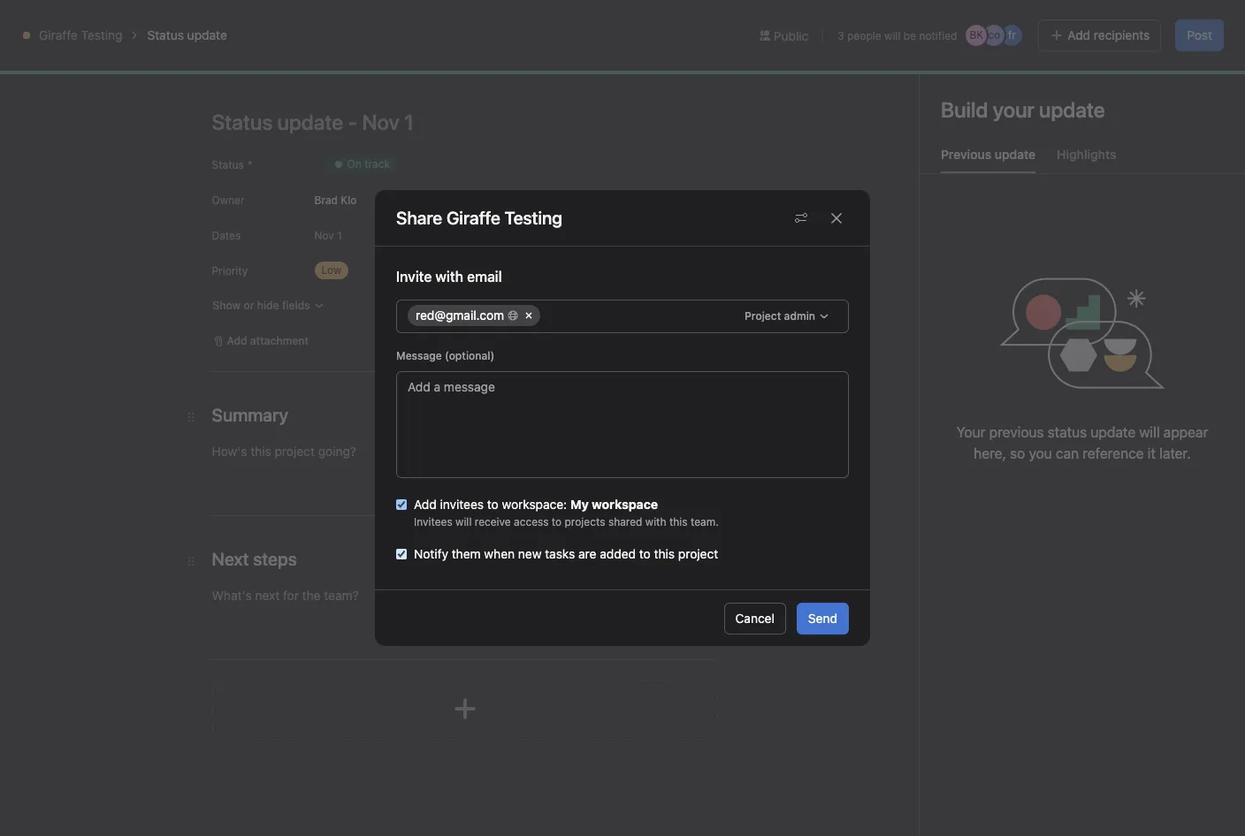Task type: locate. For each thing, give the bounding box(es) containing it.
1 horizontal spatial add
[[1068, 27, 1091, 42]]

co right ts
[[1024, 80, 1036, 94]]

ribbon image
[[32, 65, 53, 86]]

timeline
[[256, 111, 305, 126]]

tab list
[[920, 145, 1245, 174]]

will right invite with email text field
[[588, 315, 613, 335]]

red@gmail.com cell
[[408, 305, 541, 326]]

list box
[[414, 7, 838, 35]]

add
[[1105, 14, 1124, 27], [1068, 27, 1091, 42], [414, 497, 437, 512]]

update for status update
[[187, 27, 227, 42]]

in left admin
[[747, 290, 761, 310]]

Section title text field
[[212, 403, 288, 428]]

Notify them when new tasks are added to this project checkbox
[[396, 549, 407, 560]]

Section title text field
[[212, 547, 297, 572]]

share giraffe testing dialog
[[375, 190, 870, 646]]

appear
[[1164, 424, 1208, 440]]

tasks left &
[[599, 290, 642, 310]]

1 horizontal spatial project
[[678, 547, 718, 562]]

attachments
[[475, 290, 575, 310]]

&
[[646, 290, 658, 310]]

in
[[1024, 14, 1033, 27], [747, 290, 761, 310]]

status for status update
[[147, 27, 184, 42]]

status
[[1048, 424, 1087, 440]]

new
[[518, 547, 542, 562]]

1 horizontal spatial status
[[212, 158, 244, 172]]

invite
[[396, 269, 432, 285]]

status left *
[[212, 158, 244, 172]]

projects
[[565, 516, 605, 529]]

this inside all attachments to tasks & messages in this project will appear here.
[[765, 290, 794, 310]]

1 horizontal spatial co
[[1024, 80, 1036, 94]]

1 vertical spatial project
[[678, 547, 718, 562]]

1 vertical spatial status
[[212, 158, 244, 172]]

access
[[514, 516, 549, 529]]

invite with email
[[396, 269, 502, 285]]

bk
[[970, 28, 984, 42]]

update up reference
[[1091, 424, 1136, 440]]

tab list containing previous update
[[920, 145, 1245, 174]]

giraffe
[[39, 27, 78, 42]]

0 vertical spatial in
[[1024, 14, 1033, 27]]

previous
[[989, 424, 1044, 440]]

update down build your update at the top of page
[[995, 147, 1036, 162]]

team.
[[691, 516, 719, 529]]

receive
[[475, 516, 511, 529]]

0 horizontal spatial status
[[147, 27, 184, 42]]

1 horizontal spatial in
[[1024, 14, 1033, 27]]

1 vertical spatial in
[[747, 290, 761, 310]]

calendar link
[[326, 109, 393, 128]]

add billing info button
[[1097, 9, 1187, 34]]

in inside all attachments to tasks & messages in this project will appear here.
[[747, 290, 761, 310]]

remove section image
[[703, 558, 714, 569]]

1 vertical spatial tasks
[[545, 547, 575, 562]]

status for status *
[[212, 158, 244, 172]]

1 vertical spatial this
[[669, 516, 688, 529]]

co down what's
[[988, 28, 1000, 42]]

build
[[941, 97, 988, 122]]

0 vertical spatial tasks
[[599, 290, 642, 310]]

tasks inside share giraffe testing dialog
[[545, 547, 575, 562]]

3 people will be notified
[[838, 29, 957, 42]]

project
[[745, 310, 781, 323]]

notify
[[414, 547, 448, 562]]

2 vertical spatial update
[[1091, 424, 1136, 440]]

timeline link
[[241, 109, 305, 128]]

None checkbox
[[396, 500, 407, 510]]

what's
[[986, 14, 1021, 27]]

testing
[[81, 27, 122, 42]]

will up it
[[1139, 424, 1160, 440]]

share
[[396, 207, 442, 228]]

remove from starred image
[[233, 68, 247, 82]]

co
[[988, 28, 1000, 42], [1024, 80, 1036, 94]]

0 horizontal spatial update
[[187, 27, 227, 42]]

2 horizontal spatial add
[[1105, 14, 1124, 27]]

message (optional)
[[396, 349, 495, 363]]

what's in my trial? button
[[978, 9, 1086, 34]]

giraffe testing
[[447, 207, 562, 228]]

this down with at the bottom right of page
[[654, 547, 675, 562]]

co for ts
[[1024, 80, 1036, 94]]

1 horizontal spatial update
[[995, 147, 1036, 162]]

0 vertical spatial co
[[988, 28, 1000, 42]]

in left my
[[1024, 14, 1033, 27]]

tasks
[[599, 290, 642, 310], [545, 547, 575, 562]]

*
[[247, 158, 252, 172]]

you
[[1029, 446, 1052, 462]]

to up receive
[[487, 497, 499, 512]]

0 horizontal spatial in
[[747, 290, 761, 310]]

project down 'attachments'
[[527, 315, 583, 335]]

0 horizontal spatial tasks
[[545, 547, 575, 562]]

co for bk
[[988, 28, 1000, 42]]

notify them when new tasks are added to this project
[[414, 547, 718, 562]]

this right the messages
[[765, 290, 794, 310]]

with
[[645, 516, 666, 529]]

this
[[765, 290, 794, 310], [669, 516, 688, 529], [654, 547, 675, 562]]

board link
[[171, 109, 220, 128]]

add recipients button
[[1039, 19, 1161, 51]]

tasks inside all attachments to tasks & messages in this project will appear here.
[[599, 290, 642, 310]]

update up board on the top left
[[187, 27, 227, 42]]

2 vertical spatial this
[[654, 547, 675, 562]]

1 vertical spatial co
[[1024, 80, 1036, 94]]

1 vertical spatial update
[[995, 147, 1036, 162]]

2 horizontal spatial update
[[1091, 424, 1136, 440]]

project down team. on the bottom of the page
[[678, 547, 718, 562]]

0 horizontal spatial co
[[988, 28, 1000, 42]]

add recipients
[[1068, 27, 1150, 42]]

tasks left are
[[545, 547, 575, 562]]

to right invite with email text field
[[579, 290, 595, 310]]

cancel button
[[724, 603, 786, 635]]

will down invitees
[[456, 516, 472, 529]]

be
[[904, 29, 916, 42]]

0 vertical spatial this
[[765, 290, 794, 310]]

this right with at the bottom right of page
[[669, 516, 688, 529]]

post button
[[1176, 19, 1224, 51]]

status right testing
[[147, 27, 184, 42]]

project admin button
[[737, 304, 837, 329]]

will inside 'your previous status update will appear here, so you can reference it later.'
[[1139, 424, 1160, 440]]

update
[[187, 27, 227, 42], [995, 147, 1036, 162], [1091, 424, 1136, 440]]

workspace:
[[502, 497, 567, 512]]

project admin
[[745, 310, 815, 323]]

message
[[396, 349, 442, 363]]

here,
[[974, 446, 1006, 462]]

0 vertical spatial update
[[187, 27, 227, 42]]

1 horizontal spatial tasks
[[599, 290, 642, 310]]

so
[[1010, 446, 1025, 462]]

project
[[527, 315, 583, 335], [678, 547, 718, 562]]

0 vertical spatial project
[[527, 315, 583, 335]]

0 horizontal spatial add
[[414, 497, 437, 512]]

0 vertical spatial status
[[147, 27, 184, 42]]

dates
[[212, 229, 241, 242]]

None text field
[[74, 59, 199, 91]]

info
[[1160, 14, 1179, 27]]

all attachments to tasks & messages in this project will appear here.
[[451, 290, 794, 335]]

0 horizontal spatial project
[[527, 315, 583, 335]]



Task type: describe. For each thing, give the bounding box(es) containing it.
add for add billing info
[[1105, 14, 1124, 27]]

brad
[[314, 193, 338, 206]]

them
[[452, 547, 481, 562]]

post
[[1187, 27, 1212, 42]]

days
[[925, 20, 948, 34]]

your previous status update will appear here, so you can reference it later.
[[957, 424, 1208, 462]]

public
[[774, 28, 809, 43]]

Message (optional) text field
[[396, 371, 849, 478]]

ts
[[1006, 80, 1019, 94]]

will left be
[[884, 29, 901, 42]]

fr
[[1008, 28, 1016, 42]]

appear here.
[[617, 315, 718, 335]]

are
[[578, 547, 596, 562]]

shared
[[608, 516, 642, 529]]

to right access
[[552, 516, 562, 529]]

will inside add invitees to workspace: my workspace invitees will receive access to projects shared with this team.
[[456, 516, 472, 529]]

my
[[570, 497, 589, 512]]

notified
[[919, 29, 957, 42]]

project inside all attachments to tasks & messages in this project will appear here.
[[527, 315, 583, 335]]

all
[[451, 290, 471, 310]]

your
[[957, 424, 986, 440]]

update for previous update
[[995, 147, 1036, 162]]

this inside add invitees to workspace: my workspace invitees will receive access to projects shared with this team.
[[669, 516, 688, 529]]

previous
[[941, 147, 991, 162]]

billing
[[1127, 14, 1157, 27]]

build your update
[[941, 97, 1105, 122]]

(optional)
[[445, 349, 495, 363]]

17
[[911, 20, 922, 34]]

project permissions image
[[794, 211, 808, 225]]

status *
[[212, 158, 252, 172]]

workspace
[[592, 497, 658, 512]]

close this dialog image
[[830, 211, 844, 225]]

priority
[[212, 264, 248, 278]]

my
[[1036, 14, 1050, 27]]

nov
[[314, 229, 334, 242]]

add inside add invitees to workspace: my workspace invitees will receive access to projects shared with this team.
[[414, 497, 437, 512]]

status update
[[147, 27, 227, 42]]

messages
[[662, 290, 743, 310]]

your update
[[993, 97, 1105, 122]]

giraffe testing
[[39, 27, 122, 42]]

update inside 'your previous status update will appear here, so you can reference it later.'
[[1091, 424, 1136, 440]]

later.
[[1159, 446, 1191, 462]]

send
[[808, 611, 837, 626]]

add report section image
[[451, 695, 479, 723]]

send button
[[797, 603, 849, 635]]

17 days left
[[911, 20, 967, 34]]

none checkbox inside share giraffe testing dialog
[[396, 500, 407, 510]]

board
[[186, 111, 220, 126]]

giraffe testing link
[[39, 27, 122, 42]]

red@gmail.com
[[416, 308, 504, 323]]

will inside all attachments to tasks & messages in this project will appear here.
[[588, 315, 613, 335]]

when
[[484, 547, 515, 562]]

highlights
[[1057, 147, 1116, 162]]

what's in my trial?
[[986, 14, 1078, 27]]

invitees
[[414, 516, 453, 529]]

added
[[600, 547, 636, 562]]

reference
[[1083, 446, 1144, 462]]

project inside share giraffe testing dialog
[[678, 547, 718, 562]]

3
[[838, 29, 844, 42]]

people
[[847, 29, 881, 42]]

add invitees to workspace: my workspace invitees will receive access to projects shared with this team.
[[414, 497, 719, 529]]

with email
[[436, 269, 502, 285]]

1
[[337, 229, 342, 242]]

left
[[951, 20, 967, 34]]

admin
[[784, 310, 815, 323]]

Invite with email text field
[[543, 305, 556, 326]]

to inside all attachments to tasks & messages in this project will appear here.
[[579, 290, 595, 310]]

brad klo
[[314, 193, 357, 206]]

nov 1
[[314, 229, 342, 242]]

calendar
[[340, 111, 393, 126]]

add billing info
[[1105, 14, 1179, 27]]

red@gmail.com row
[[408, 305, 737, 331]]

previous update
[[941, 147, 1036, 162]]

klo
[[341, 193, 357, 206]]

owner
[[212, 194, 245, 207]]

trial?
[[1053, 14, 1078, 27]]

in inside what's in my trial? button
[[1024, 14, 1033, 27]]

cancel
[[735, 611, 775, 626]]

it
[[1148, 446, 1156, 462]]

add for add recipients
[[1068, 27, 1091, 42]]

Title of update text field
[[212, 103, 742, 141]]

to right added
[[639, 547, 651, 562]]

share giraffe testing
[[396, 207, 562, 228]]



Task type: vqa. For each thing, say whether or not it's contained in the screenshot.
with
yes



